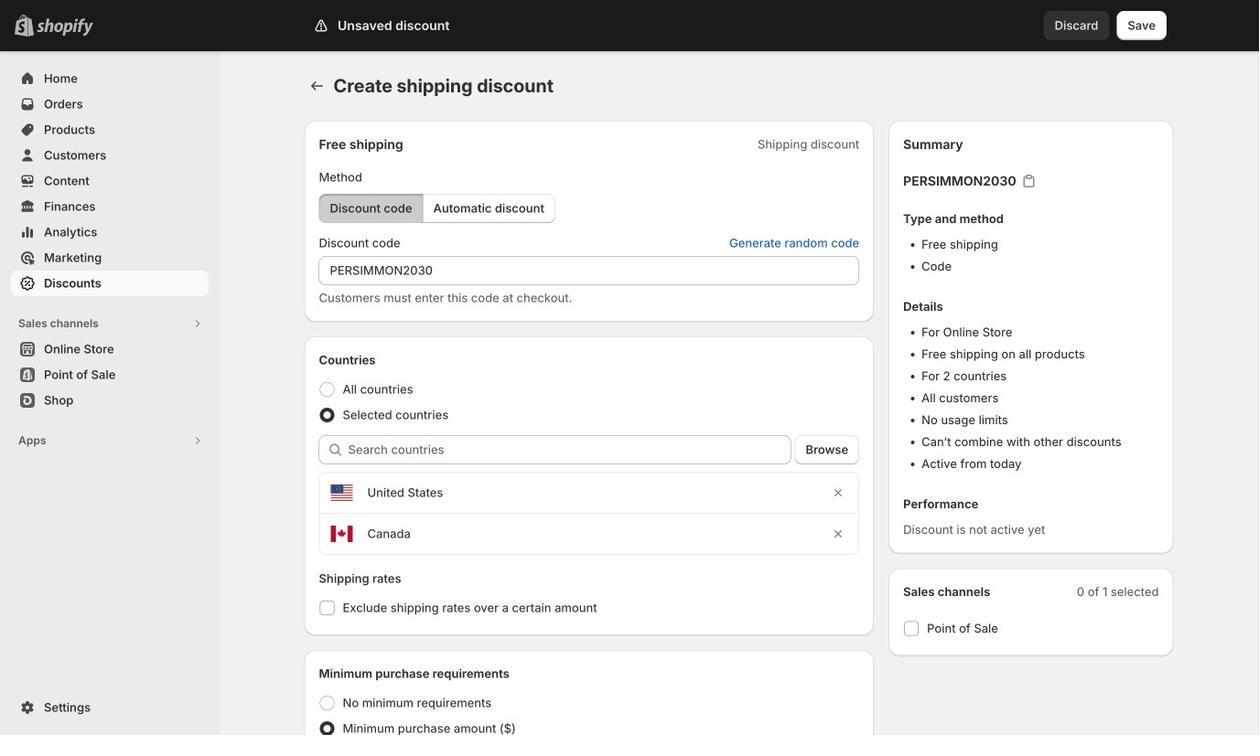 Task type: vqa. For each thing, say whether or not it's contained in the screenshot.
search countries text field
yes



Task type: describe. For each thing, give the bounding box(es) containing it.
shopify image
[[37, 18, 93, 36]]



Task type: locate. For each thing, give the bounding box(es) containing it.
Search countries text field
[[348, 436, 791, 465]]

None text field
[[319, 256, 859, 286]]



